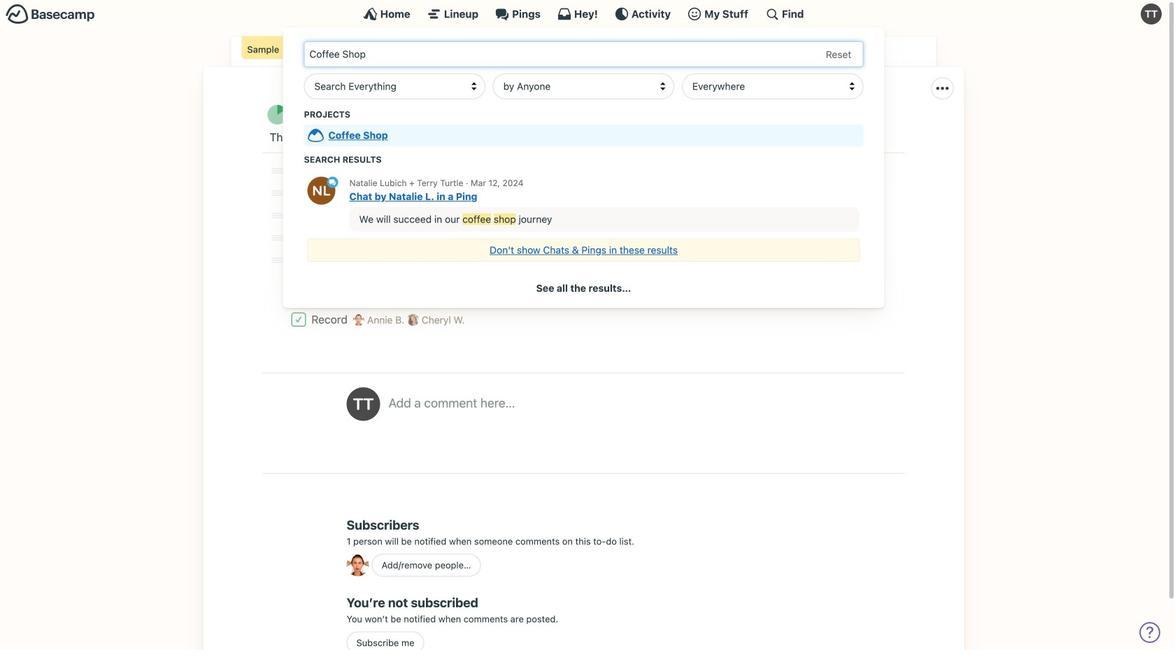 Task type: locate. For each thing, give the bounding box(es) containing it.
switch accounts image
[[6, 3, 95, 25]]

1 vertical spatial annie bryan image
[[365, 255, 377, 267]]

mar 12, 2024 element
[[471, 178, 524, 188]]

annie bryan image
[[372, 233, 383, 245], [365, 255, 377, 267]]

None reset field
[[819, 46, 859, 63]]

cheryl walters image
[[419, 211, 431, 222], [407, 314, 419, 326]]

main element
[[0, 0, 1168, 308]]

annie bryan image
[[502, 188, 514, 200], [353, 314, 365, 326], [347, 554, 369, 576]]

chat image
[[327, 177, 338, 188]]

breadcrumb element
[[231, 36, 937, 67]]

natalie lubich image
[[308, 177, 336, 205]]



Task type: vqa. For each thing, say whether or not it's contained in the screenshot.
bottom '29'
no



Task type: describe. For each thing, give the bounding box(es) containing it.
0 vertical spatial annie bryan image
[[372, 233, 383, 245]]

none reset field inside the main element
[[819, 46, 859, 63]]

terry turtle image
[[347, 387, 380, 421]]

keyboard shortcut: ⌘ + / image
[[765, 7, 779, 21]]

cheryl walters image
[[336, 166, 348, 178]]

1 vertical spatial cheryl walters image
[[407, 314, 419, 326]]

terry turtle image
[[1141, 3, 1162, 24]]

0 vertical spatial annie bryan image
[[502, 188, 514, 200]]

2 vertical spatial annie bryan image
[[347, 554, 369, 576]]

0 vertical spatial cheryl walters image
[[419, 211, 431, 222]]

Search for… search field
[[304, 41, 864, 67]]

1 vertical spatial annie bryan image
[[353, 314, 365, 326]]



